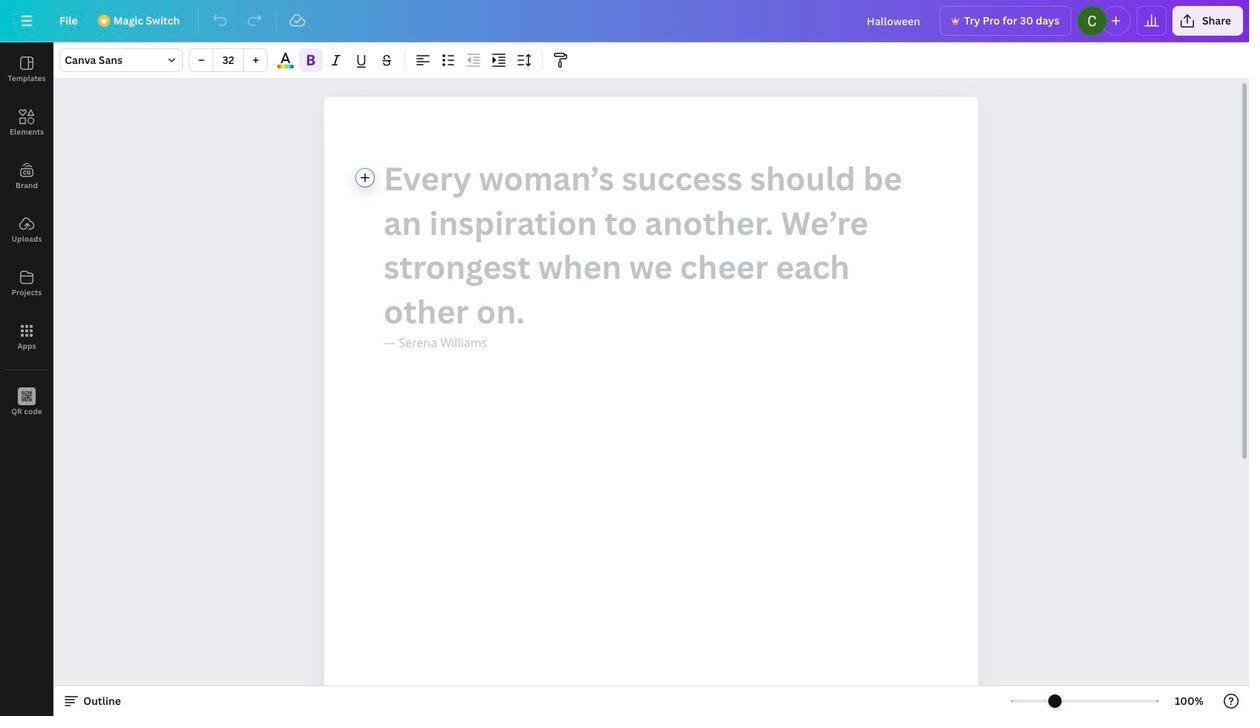 Task type: describe. For each thing, give the bounding box(es) containing it.
side panel tab list
[[0, 42, 54, 429]]

– – number field
[[218, 53, 239, 67]]

color range image
[[278, 65, 294, 68]]

Design title text field
[[855, 6, 934, 36]]



Task type: vqa. For each thing, say whether or not it's contained in the screenshot.
Multicolor Abstract Sunset Party Poster group
no



Task type: locate. For each thing, give the bounding box(es) containing it.
group
[[189, 48, 268, 72]]

Zoom button
[[1165, 689, 1214, 713]]

main menu bar
[[0, 0, 1249, 42]]

None text field
[[324, 97, 979, 716]]



